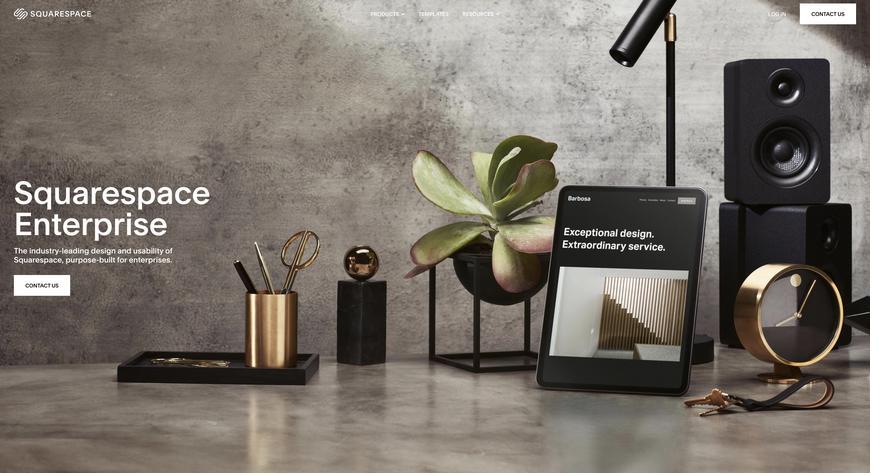 Task type: describe. For each thing, give the bounding box(es) containing it.
in
[[781, 11, 786, 17]]

the
[[14, 247, 27, 256]]

products button
[[371, 0, 405, 28]]

for
[[117, 256, 127, 265]]

products
[[371, 11, 399, 17]]

squarespace enterprise
[[14, 174, 211, 243]]

1 horizontal spatial contact
[[812, 11, 837, 17]]

squarespace
[[14, 174, 211, 212]]

leading
[[62, 247, 89, 256]]

1 vertical spatial contact us link
[[14, 276, 70, 297]]

squarespace logo link
[[14, 8, 182, 19]]

1 horizontal spatial contact us link
[[800, 3, 856, 24]]

1 vertical spatial contact us
[[25, 283, 59, 289]]

design
[[91, 247, 116, 256]]

enterprise
[[14, 205, 168, 243]]

and
[[118, 247, 131, 256]]

purpose-
[[66, 256, 99, 265]]

1 horizontal spatial us
[[838, 11, 845, 17]]



Task type: locate. For each thing, give the bounding box(es) containing it.
log             in
[[769, 11, 786, 17]]

0 vertical spatial us
[[838, 11, 845, 17]]

0 vertical spatial contact
[[812, 11, 837, 17]]

resources button
[[463, 0, 500, 28]]

squarespace,
[[14, 256, 64, 265]]

1 vertical spatial contact
[[25, 283, 50, 289]]

built
[[99, 256, 115, 265]]

squarespace logo image
[[14, 8, 91, 19]]

contact us link
[[800, 3, 856, 24], [14, 276, 70, 297]]

0 vertical spatial contact us link
[[800, 3, 856, 24]]

0 vertical spatial contact us
[[812, 11, 845, 17]]

log             in link
[[769, 11, 786, 17]]

0 horizontal spatial us
[[52, 283, 59, 289]]

log
[[769, 11, 780, 17]]

1 horizontal spatial contact us
[[812, 11, 845, 17]]

templates link
[[419, 0, 449, 28]]

contact
[[812, 11, 837, 17], [25, 283, 50, 289]]

of
[[165, 247, 172, 256]]

usability
[[133, 247, 164, 256]]

contact us
[[812, 11, 845, 17], [25, 283, 59, 289]]

0 horizontal spatial contact us link
[[14, 276, 70, 297]]

templates
[[419, 11, 449, 17]]

0 horizontal spatial contact
[[25, 283, 50, 289]]

the industry-leading design and usability of squarespace, purpose-built for enterprises.
[[14, 247, 172, 265]]

1 vertical spatial us
[[52, 283, 59, 289]]

0 horizontal spatial contact us
[[25, 283, 59, 289]]

us
[[838, 11, 845, 17], [52, 283, 59, 289]]

industry-
[[29, 247, 62, 256]]

resources
[[463, 11, 494, 17]]

enterprises.
[[129, 256, 172, 265]]



Task type: vqa. For each thing, say whether or not it's contained in the screenshot.
Nature & Animals to the top
no



